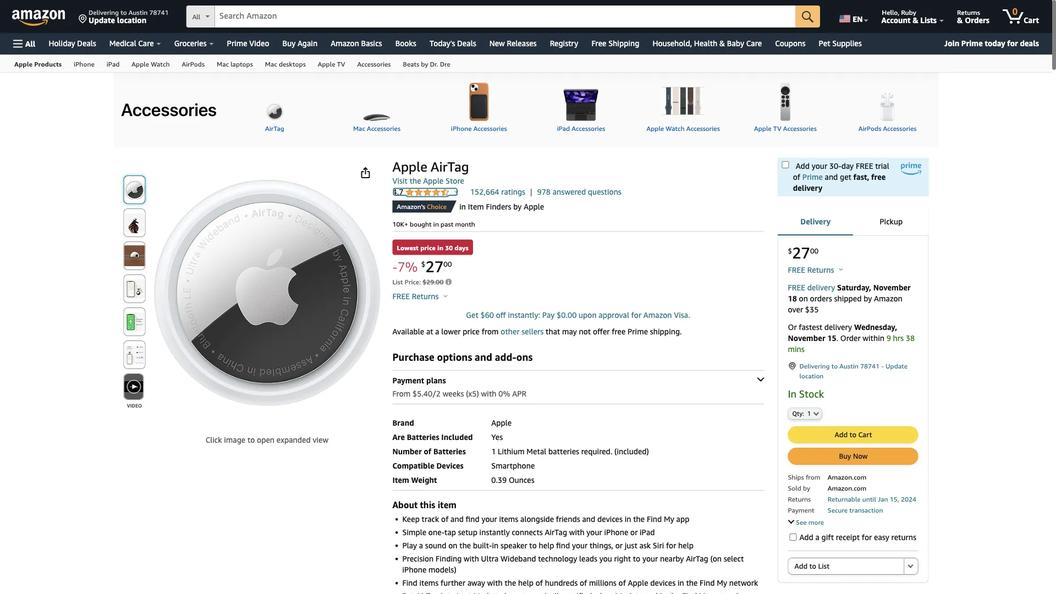 Task type: vqa. For each thing, say whether or not it's contained in the screenshot.
00
yes



Task type: locate. For each thing, give the bounding box(es) containing it.
airpods down groceries link
[[182, 60, 205, 68]]

ipad accessories
[[557, 124, 606, 132]]

update down hrs
[[886, 362, 908, 370]]

add inside add your 30-day free trial of
[[796, 162, 810, 171]]

1 right qty:
[[808, 410, 811, 417]]

1 vertical spatial my
[[717, 579, 728, 588]]

1 vertical spatial austin
[[840, 362, 859, 370]]

amazon.com inside "amazon.com sold by"
[[828, 474, 867, 481]]

1 horizontal spatial delivering
[[800, 362, 830, 370]]

$60
[[481, 311, 494, 320]]

ipad inside keep track of and find your items alongside friends and devices in the find my app simple one-tap setup instantly connects airtag with your iphone or ipad play a sound on the built-in speaker to help find your things, or just ask siri for help precision finding with ultra wideband technology leads you right to your nearby airtag (on select iphone models) find items further away with the help of hundreds of millions of apple devices in the find my network
[[640, 528, 655, 537]]

ipad inside "link"
[[557, 124, 570, 132]]

free returns for the top free returns button
[[788, 265, 837, 274]]

in item finders by apple
[[460, 202, 544, 211]]

1 vertical spatial buy
[[840, 452, 852, 461]]

free delivery
[[788, 283, 836, 292]]

tab list
[[778, 208, 929, 237]]

1 vertical spatial 00
[[444, 260, 452, 268]]

0 horizontal spatial free
[[612, 327, 626, 336]]

apple for apple tv accessories
[[755, 124, 772, 132]]

instantly
[[480, 528, 510, 537]]

1 vertical spatial location
[[800, 372, 824, 380]]

1 horizontal spatial popover image
[[840, 268, 844, 271]]

with down friends
[[570, 528, 585, 537]]

list left price:
[[393, 278, 403, 286]]

my left "app"
[[664, 515, 675, 524]]

$ right "7%"
[[422, 260, 426, 268]]

None checkbox
[[782, 161, 790, 168]]

austin
[[129, 8, 148, 16], [840, 362, 859, 370]]

1 vertical spatial -
[[882, 362, 885, 370]]

0 vertical spatial devices
[[598, 515, 623, 524]]

|
[[531, 187, 533, 197]]

location up stock
[[800, 372, 824, 380]]

delivering up medical
[[89, 8, 119, 16]]

amazon.com down 'buy now' submit on the right bottom of page
[[828, 474, 867, 481]]

delivery
[[794, 184, 823, 193], [808, 283, 836, 292], [825, 323, 853, 332]]

$ inside -7% $ 27 00
[[422, 260, 426, 268]]

mac for mac laptops
[[217, 60, 229, 68]]

1 vertical spatial watch
[[666, 124, 685, 132]]

amazon.com returns
[[788, 485, 867, 503]]

delivering
[[89, 8, 119, 16], [800, 362, 830, 370]]

0 vertical spatial or
[[631, 528, 638, 537]]

2 horizontal spatial find
[[700, 579, 715, 588]]

track
[[422, 515, 439, 524]]

1 care from the left
[[138, 39, 154, 48]]

tv for apple tv accessories
[[774, 124, 782, 132]]

popover image
[[840, 268, 844, 271], [444, 295, 448, 298]]

for inside keep track of and find your items alongside friends and devices in the find my app simple one-tap setup instantly connects airtag with your iphone or ipad play a sound on the built-in speaker to help find your things, or just ask siri for help precision finding with ultra wideband technology leads you right to your nearby airtag (on select iphone models) find items further away with the help of hundreds of millions of apple devices in the find my network
[[666, 541, 677, 550]]

returnable until jan 15, 2024 payment
[[788, 496, 917, 514]]

4.7
[[393, 187, 406, 197]]

1 vertical spatial 1
[[492, 447, 496, 456]]

1 vertical spatial tv
[[774, 124, 782, 132]]

1 horizontal spatial cart
[[1024, 15, 1040, 24]]

or up the just
[[631, 528, 638, 537]]

1 vertical spatial amazon.com
[[828, 485, 867, 492]]

returns down sold
[[788, 496, 811, 503]]

2 horizontal spatial amazon
[[875, 294, 903, 303]]

78741 for location
[[149, 8, 169, 16]]

27 up $29.00
[[426, 257, 444, 276]]

0 horizontal spatial or
[[616, 541, 623, 550]]

978 answered questions link
[[537, 187, 622, 198]]

deals for today's deals
[[458, 39, 476, 48]]

0 vertical spatial payment
[[393, 376, 425, 385]]

payment inside returnable until jan 15, 2024 payment
[[788, 507, 815, 514]]

0 vertical spatial free returns button
[[788, 264, 844, 275]]

ipad accessories image
[[558, 78, 605, 124]]

0 vertical spatial find
[[466, 515, 480, 524]]

buy inside main content
[[840, 452, 852, 461]]

00
[[811, 246, 819, 255], [444, 260, 452, 268]]

deals right today's
[[458, 39, 476, 48]]

delivering for update
[[89, 8, 119, 16]]

ipad inside navigation 'navigation'
[[107, 60, 120, 68]]

1 vertical spatial payment
[[788, 507, 815, 514]]

a inside keep track of and find your items alongside friends and devices in the find my app simple one-tap setup instantly connects airtag with your iphone or ipad play a sound on the built-in speaker to help find your things, or just ask siri for help precision finding with ultra wideband technology leads you right to your nearby airtag (on select iphone models) find items further away with the help of hundreds of millions of apple devices in the find my network
[[419, 541, 423, 550]]

navigation navigation
[[0, 0, 1057, 594]]

deals up iphone link on the left of page
[[77, 39, 96, 48]]

by down saturday,
[[864, 294, 873, 303]]

returns
[[958, 8, 981, 16], [808, 265, 835, 274], [412, 292, 439, 301], [788, 496, 811, 503]]

join prime today for deals link
[[941, 36, 1044, 51]]

0 horizontal spatial all
[[25, 39, 35, 48]]

choice
[[427, 203, 447, 211]]

beats by dr. dre link
[[397, 55, 457, 72]]

$ inside "$ 27 00"
[[788, 246, 793, 255]]

update
[[89, 15, 115, 24], [886, 362, 908, 370]]

2 deals from the left
[[458, 39, 476, 48]]

payment inside payment plans from $5.40/2 weeks (x5) with 0% apr
[[393, 376, 425, 385]]

november inside wednesday, november 15
[[788, 334, 826, 343]]

0 vertical spatial 00
[[811, 246, 819, 255]]

free returns button down list price: $29.00
[[393, 291, 448, 302]]

0 vertical spatial 78741
[[149, 8, 169, 16]]

Add to Cart submit
[[789, 427, 918, 443]]

iphone down holiday deals link
[[74, 60, 95, 68]]

the left network
[[687, 579, 698, 588]]

0 horizontal spatial 27
[[426, 257, 444, 276]]

medical care
[[109, 39, 154, 48]]

10k+
[[393, 220, 408, 228]]

see
[[797, 518, 807, 526]]

sellers
[[522, 327, 544, 336]]

free up 18
[[788, 283, 806, 292]]

join prime today for deals
[[945, 39, 1040, 48]]

0 horizontal spatial buy
[[283, 39, 296, 48]]

find
[[647, 515, 662, 524], [403, 579, 418, 588], [700, 579, 715, 588]]

deals for holiday deals
[[77, 39, 96, 48]]

on down tap
[[449, 541, 458, 550]]

1 horizontal spatial austin
[[840, 362, 859, 370]]

1 amazon.com from the top
[[828, 474, 867, 481]]

apple for apple products
[[14, 60, 32, 68]]

simple
[[403, 528, 427, 537]]

1 vertical spatial price
[[463, 327, 480, 336]]

0 horizontal spatial mac
[[217, 60, 229, 68]]

delivery up orders
[[808, 283, 836, 292]]

1 vertical spatial delivery
[[808, 283, 836, 292]]

1 vertical spatial dropdown image
[[908, 564, 914, 569]]

the down wideband
[[505, 579, 517, 588]]

apple for apple airtag visit the apple store
[[393, 159, 428, 175]]

add right add a gift receipt for easy returns checkbox
[[800, 533, 814, 542]]

video
[[249, 39, 269, 48]]

transaction
[[850, 507, 884, 514]]

watch inside navigation 'navigation'
[[151, 60, 170, 68]]

qty:
[[793, 410, 805, 417]]

with left the 0%
[[481, 389, 497, 399]]

delivery for or fastest delivery
[[825, 323, 853, 332]]

returns inside returns & orders
[[958, 8, 981, 16]]

0 vertical spatial -
[[393, 259, 398, 275]]

airpods inside navigation 'navigation'
[[182, 60, 205, 68]]

of left prime link
[[794, 173, 801, 182]]

payment up packaging
[[788, 507, 815, 514]]

1 horizontal spatial free returns
[[788, 265, 837, 274]]

0 vertical spatial delivering
[[89, 8, 119, 16]]

(on
[[711, 555, 722, 564]]

1 horizontal spatial deals
[[458, 39, 476, 48]]

secure
[[828, 507, 848, 514]]

1 vertical spatial list
[[819, 562, 830, 571]]

1 vertical spatial item
[[393, 476, 409, 485]]

apple airtag image
[[154, 180, 381, 406]]

00 inside -7% $ 27 00
[[444, 260, 452, 268]]

0 vertical spatial austin
[[129, 8, 148, 16]]

- down lowest
[[393, 259, 398, 275]]

1 horizontal spatial ipad
[[557, 124, 570, 132]]

cart right 0
[[1024, 15, 1040, 24]]

on inside on orders shipped by amazon over $35
[[800, 294, 809, 303]]

1 vertical spatial all
[[25, 39, 35, 48]]

1 horizontal spatial find
[[557, 541, 570, 550]]

item down compatible
[[393, 476, 409, 485]]

0 vertical spatial price
[[421, 244, 436, 252]]

0 horizontal spatial payment
[[393, 376, 425, 385]]

0 vertical spatial amazon
[[331, 39, 359, 48]]

austin up medical care link
[[129, 8, 148, 16]]

help up nearby
[[679, 541, 694, 550]]

order
[[841, 334, 861, 343]]

other sellers link
[[501, 327, 544, 336]]

0 horizontal spatial my
[[664, 515, 675, 524]]

care up 'apple watch' link
[[138, 39, 154, 48]]

find up "technology"
[[557, 541, 570, 550]]

airpods accessories image
[[865, 78, 912, 124]]

1 horizontal spatial devices
[[651, 579, 676, 588]]

0 horizontal spatial $
[[422, 260, 426, 268]]

buy left now
[[840, 452, 852, 461]]

Add a gift receipt for easy returns checkbox
[[790, 534, 797, 541]]

austin inside delivering to austin 78741 update location
[[129, 8, 148, 16]]

18
[[788, 294, 798, 303]]

registry
[[550, 39, 579, 48]]

free
[[872, 173, 886, 182], [612, 327, 626, 336]]

play
[[403, 541, 417, 550]]

find up siri
[[647, 515, 662, 524]]

15,
[[890, 496, 900, 503]]

watch for apple watch
[[151, 60, 170, 68]]

1 horizontal spatial help
[[539, 541, 555, 550]]

your up instantly
[[482, 515, 497, 524]]

the right visit
[[410, 176, 421, 185]]

or left the just
[[616, 541, 623, 550]]

delivery up .
[[825, 323, 853, 332]]

add for add your 30-day free trial of
[[796, 162, 810, 171]]

and right friends
[[583, 515, 596, 524]]

are
[[393, 433, 405, 442]]

millions
[[589, 579, 617, 588]]

returns & orders
[[958, 8, 990, 24]]

of left millions
[[580, 579, 587, 588]]

1 horizontal spatial free returns button
[[788, 264, 844, 275]]

or fastest delivery
[[788, 323, 855, 332]]

your inside add your 30-day free trial of
[[812, 162, 828, 171]]

78741 inside delivering to austin 78741 - update location
[[861, 362, 880, 370]]

connects
[[512, 528, 543, 537]]

Search Amazon text field
[[215, 6, 796, 27]]

- inside -7% $ 27 00
[[393, 259, 398, 275]]

to inside option
[[810, 562, 817, 571]]

cart up now
[[859, 431, 873, 439]]

the up ask
[[634, 515, 645, 524]]

0 vertical spatial buy
[[283, 39, 296, 48]]

add up prime link
[[796, 162, 810, 171]]

airtag inside apple airtag visit the apple store
[[431, 159, 469, 175]]

1 horizontal spatial -
[[882, 362, 885, 370]]

all inside all search box
[[192, 13, 200, 21]]

amazon's
[[397, 203, 426, 211]]

care right baby
[[747, 39, 762, 48]]

for left "deals"
[[1008, 39, 1019, 48]]

0 horizontal spatial deals
[[77, 39, 96, 48]]

apple watch accessories image
[[660, 78, 707, 124]]

1 horizontal spatial or
[[631, 528, 638, 537]]

dropdown image inside add to list option group
[[908, 564, 914, 569]]

2 vertical spatial ipad
[[640, 528, 655, 537]]

buy now
[[840, 452, 868, 461]]

popover image down learn more about amazon pricing and savings icon
[[444, 295, 448, 298]]

november for saturday, november 18
[[874, 283, 911, 292]]

free for the left free returns button
[[393, 292, 410, 301]]

on right 18
[[800, 294, 809, 303]]

1 vertical spatial items
[[420, 579, 439, 588]]

with down the built-
[[464, 555, 479, 564]]

update up medical
[[89, 15, 115, 24]]

buy left 'again'
[[283, 39, 296, 48]]

a right play at the bottom left
[[419, 541, 423, 550]]

iphone link
[[68, 55, 101, 72]]

0 vertical spatial all
[[192, 13, 200, 21]]

update inside delivering to austin 78741 - update location
[[886, 362, 908, 370]]

2 horizontal spatial &
[[958, 15, 964, 24]]

delivering inside delivering to austin 78741 - update location
[[800, 362, 830, 370]]

view
[[313, 435, 329, 444]]

of
[[794, 173, 801, 182], [424, 447, 432, 456], [441, 515, 449, 524], [536, 579, 543, 588], [580, 579, 587, 588], [619, 579, 626, 588]]

for inside 'link'
[[1008, 39, 1019, 48]]

dropdown image
[[814, 412, 820, 416], [908, 564, 914, 569]]

a
[[436, 327, 440, 336], [816, 533, 820, 542], [419, 541, 423, 550]]

amazon inside navigation 'navigation'
[[331, 39, 359, 48]]

easy
[[875, 533, 890, 542]]

27 down delivery link on the right top
[[793, 244, 811, 262]]

apple tv
[[318, 60, 345, 68]]

1 vertical spatial 78741
[[861, 362, 880, 370]]

by inside on orders shipped by amazon over $35
[[864, 294, 873, 303]]

wideband
[[501, 555, 536, 564]]

today's
[[430, 39, 456, 48]]

amazon.com inside amazon.com returns
[[828, 485, 867, 492]]

a right the at
[[436, 327, 440, 336]]

apple inside keep track of and find your items alongside friends and devices in the find my app simple one-tap setup instantly connects airtag with your iphone or ipad play a sound on the built-in speaker to help find your things, or just ask siri for help precision finding with ultra wideband technology leads you right to your nearby airtag (on select iphone models) find items further away with the help of hundreds of millions of apple devices in the find my network
[[628, 579, 649, 588]]

in
[[460, 202, 466, 211], [434, 220, 439, 228], [438, 244, 444, 252], [625, 515, 632, 524], [492, 541, 499, 550], [678, 579, 685, 588]]

cart inside main content
[[859, 431, 873, 439]]

update inside delivering to austin 78741 update location
[[89, 15, 115, 24]]

2 horizontal spatial ipad
[[640, 528, 655, 537]]

basics
[[361, 39, 382, 48]]

0 vertical spatial cart
[[1024, 15, 1040, 24]]

1 horizontal spatial mac
[[265, 60, 277, 68]]

accessories inside navigation 'navigation'
[[358, 60, 391, 68]]

account & lists
[[882, 15, 937, 24]]

airpods for airpods
[[182, 60, 205, 68]]

apple watch
[[132, 60, 170, 68]]

your
[[812, 162, 828, 171], [482, 515, 497, 524], [587, 528, 603, 537], [572, 541, 588, 550], [643, 555, 658, 564]]

ipad accessories link
[[532, 73, 631, 132]]

amazon.com up returnable
[[828, 485, 867, 492]]

free returns up 'free delivery' link
[[788, 265, 837, 274]]

list down 'gift'
[[819, 562, 830, 571]]

shipped
[[835, 294, 862, 303]]

items up instantly
[[500, 515, 519, 524]]

shipping.
[[650, 327, 682, 336]]

1 horizontal spatial dropdown image
[[908, 564, 914, 569]]

0 horizontal spatial watch
[[151, 60, 170, 68]]

0 horizontal spatial location
[[117, 15, 147, 24]]

laptops
[[231, 60, 253, 68]]

buy inside navigation 'navigation'
[[283, 39, 296, 48]]

setup
[[458, 528, 478, 537]]

by down ships from
[[804, 485, 811, 492]]

0 vertical spatial free
[[872, 173, 886, 182]]

sound
[[425, 541, 447, 550]]

0 horizontal spatial austin
[[129, 8, 148, 16]]

0 horizontal spatial tv
[[337, 60, 345, 68]]

free returns for the left free returns button
[[393, 292, 441, 301]]

78741 for update
[[861, 362, 880, 370]]

$ down delivery link on the right top
[[788, 246, 793, 255]]

amazon prime logo image
[[901, 162, 922, 175]]

0
[[1013, 6, 1018, 17]]

None submit
[[796, 6, 821, 28], [124, 176, 145, 204], [124, 209, 145, 237], [124, 242, 145, 270], [124, 275, 145, 303], [124, 308, 145, 336], [124, 341, 145, 369], [124, 374, 143, 400], [905, 559, 918, 575], [796, 6, 821, 28], [124, 176, 145, 204], [124, 209, 145, 237], [124, 242, 145, 270], [124, 275, 145, 303], [124, 308, 145, 336], [124, 341, 145, 369], [124, 374, 143, 400], [905, 559, 918, 575]]

0 vertical spatial list
[[393, 278, 403, 286]]

delivery down prime link
[[794, 184, 823, 193]]

cart inside navigation 'navigation'
[[1024, 15, 1040, 24]]

tab list containing delivery
[[778, 208, 929, 237]]

0 horizontal spatial from
[[482, 327, 499, 336]]

delivering inside delivering to austin 78741 update location
[[89, 8, 119, 16]]

prime inside 'link'
[[962, 39, 983, 48]]

None radio
[[905, 558, 919, 575]]

78741 inside delivering to austin 78741 update location
[[149, 8, 169, 16]]

and down 30-
[[825, 173, 839, 182]]

0 horizontal spatial ipad
[[107, 60, 120, 68]]

amazon inside on orders shipped by amazon over $35
[[875, 294, 903, 303]]

accessories inside "link"
[[572, 124, 606, 132]]

& left orders in the right of the page
[[958, 15, 964, 24]]

amazon up the 'shipping.' at the right
[[644, 311, 672, 320]]

compatible devices
[[393, 462, 464, 471]]

All search field
[[186, 6, 821, 29]]

returns up join
[[958, 8, 981, 16]]

popover image up saturday,
[[840, 268, 844, 271]]

price up -7% $ 27 00
[[421, 244, 436, 252]]

returnable until jan 15, 2024 button
[[828, 495, 917, 504]]

popover image
[[455, 190, 459, 193]]

7%
[[398, 259, 418, 275]]

hundreds
[[545, 579, 578, 588]]

& inside returns & orders
[[958, 15, 964, 24]]

on inside keep track of and find your items alongside friends and devices in the find my app simple one-tap setup instantly connects airtag with your iphone or ipad play a sound on the built-in speaker to help find your things, or just ask siri for help precision finding with ultra wideband technology leads you right to your nearby airtag (on select iphone models) find items further away with the help of hundreds of millions of apple devices in the find my network
[[449, 541, 458, 550]]

by down ratings
[[514, 202, 522, 211]]

tv inside "link"
[[337, 60, 345, 68]]

free returns button up 'free delivery' link
[[788, 264, 844, 275]]

add for add to list
[[795, 562, 808, 571]]

amazon basics
[[331, 39, 382, 48]]

mac accessories link
[[328, 73, 427, 132]]

ipad for ipad
[[107, 60, 120, 68]]

0 vertical spatial update
[[89, 15, 115, 24]]

add down add a gift receipt for easy returns checkbox
[[795, 562, 808, 571]]

1 horizontal spatial update
[[886, 362, 908, 370]]

free down price:
[[393, 292, 410, 301]]

for left the easy
[[862, 533, 873, 542]]

1 vertical spatial airpods
[[859, 124, 882, 132]]

all up 'apple products' link
[[25, 39, 35, 48]]

airtag image
[[251, 78, 298, 124]]

airpods up trial
[[859, 124, 882, 132]]

27
[[793, 244, 811, 262], [426, 257, 444, 276]]

austin inside delivering to austin 78741 - update location
[[840, 362, 859, 370]]

1 horizontal spatial $
[[788, 246, 793, 255]]

apple tv accessories
[[755, 124, 817, 132]]

find
[[466, 515, 480, 524], [557, 541, 570, 550]]

2 amazon.com from the top
[[828, 485, 867, 492]]

& for returns
[[958, 15, 964, 24]]

instantly:
[[508, 311, 541, 320]]

household, health & baby care
[[653, 39, 762, 48]]

1 vertical spatial or
[[616, 541, 623, 550]]

store
[[446, 176, 465, 185]]

1 horizontal spatial november
[[874, 283, 911, 292]]

expanded
[[277, 435, 311, 444]]

1 vertical spatial update
[[886, 362, 908, 370]]

0 horizontal spatial items
[[420, 579, 439, 588]]

my left network
[[717, 579, 728, 588]]

0 horizontal spatial &
[[720, 39, 726, 48]]

your up prime link
[[812, 162, 828, 171]]

find down (on
[[700, 579, 715, 588]]

1 vertical spatial delivering
[[800, 362, 830, 370]]

delivery inside fast, free delivery
[[794, 184, 823, 193]]

item down the '152,664'
[[468, 202, 484, 211]]

1 horizontal spatial item
[[468, 202, 484, 211]]

2 horizontal spatial a
[[816, 533, 820, 542]]

add inside option
[[795, 562, 808, 571]]

0 horizontal spatial november
[[788, 334, 826, 343]]

dropdown image down returns
[[908, 564, 914, 569]]

from right 'ships'
[[806, 474, 821, 481]]

november inside saturday, november 18
[[874, 283, 911, 292]]

delivering down 'mins'
[[800, 362, 830, 370]]

click
[[206, 435, 222, 444]]

0 vertical spatial airpods
[[182, 60, 205, 68]]

a left 'gift'
[[816, 533, 820, 542]]

1 horizontal spatial airpods
[[859, 124, 882, 132]]

payment
[[393, 376, 425, 385], [788, 507, 815, 514]]

1 deals from the left
[[77, 39, 96, 48]]

apple inside "link"
[[318, 60, 335, 68]]

0 horizontal spatial list
[[393, 278, 403, 286]]

dropdown image right qty: 1
[[814, 412, 820, 416]]

free up fast,
[[856, 162, 874, 171]]

main content
[[114, 158, 939, 594]]

help down wideband
[[519, 579, 534, 588]]

1 horizontal spatial 00
[[811, 246, 819, 255]]

ultra
[[481, 555, 499, 564]]

Add to List submit
[[789, 559, 905, 575]]

from down $60
[[482, 327, 499, 336]]

of inside add your 30-day free trial of
[[794, 173, 801, 182]]

amazon image
[[12, 10, 66, 26]]

shows
[[828, 518, 848, 525]]

with
[[481, 389, 497, 399], [570, 528, 585, 537], [464, 555, 479, 564], [488, 579, 503, 588]]

you
[[600, 555, 613, 564]]

0 horizontal spatial free returns
[[393, 292, 441, 301]]



Task type: describe. For each thing, give the bounding box(es) containing it.
buy again link
[[276, 36, 324, 51]]

1 vertical spatial free
[[612, 327, 626, 336]]

amazon.com for amazon.com sold by
[[828, 474, 867, 481]]

amazon.com sold by
[[788, 474, 867, 492]]

Buy Now submit
[[789, 449, 918, 465]]

jan
[[878, 496, 889, 503]]

within
[[863, 334, 885, 343]]

1 vertical spatial devices
[[651, 579, 676, 588]]

household, health & baby care link
[[646, 36, 769, 51]]

in down nearby
[[678, 579, 685, 588]]

buy for buy again
[[283, 39, 296, 48]]

. order within
[[837, 334, 887, 343]]

0 horizontal spatial free returns button
[[393, 291, 448, 302]]

0 vertical spatial 1
[[808, 410, 811, 417]]

ipad for ipad accessories
[[557, 124, 570, 132]]

medical care link
[[103, 36, 168, 51]]

mac for mac desktops
[[265, 60, 277, 68]]

2 horizontal spatial help
[[679, 541, 694, 550]]

austin for location
[[129, 8, 148, 16]]

popover image for the left free returns button
[[444, 295, 448, 298]]

15
[[828, 334, 837, 343]]

fast, free delivery
[[794, 173, 886, 193]]

lists
[[921, 15, 937, 24]]

| 978 answered questions
[[531, 187, 622, 197]]

popover image for the top free returns button
[[840, 268, 844, 271]]

supplies
[[833, 39, 862, 48]]

apple for apple tv
[[318, 60, 335, 68]]

in left the past
[[434, 220, 439, 228]]

just
[[625, 541, 638, 550]]

now
[[854, 452, 868, 461]]

item
[[438, 500, 457, 511]]

available at a lower price from other sellers that may not offer free prime shipping.
[[393, 327, 682, 336]]

delivering for -
[[800, 362, 830, 370]]

may
[[563, 327, 577, 336]]

38
[[906, 334, 915, 343]]

again
[[298, 39, 318, 48]]

- inside delivering to austin 78741 - update location
[[882, 362, 885, 370]]

amazon.com for amazon.com returns
[[828, 485, 867, 492]]

to inside delivering to austin 78741 update location
[[121, 8, 127, 16]]

austin for update
[[840, 362, 859, 370]]

$29.00
[[423, 278, 444, 286]]

with right away
[[488, 579, 503, 588]]

join
[[945, 39, 960, 48]]

ipad link
[[101, 55, 126, 72]]

included
[[442, 433, 473, 442]]

orders
[[966, 15, 990, 24]]

orders
[[811, 294, 833, 303]]

gift
[[822, 533, 834, 542]]

00 inside "$ 27 00"
[[811, 246, 819, 255]]

add to list option group
[[788, 558, 919, 575]]

free shipping
[[592, 39, 640, 48]]

extender expand image
[[789, 518, 795, 524]]

1 lithium metal batteries required. (included)
[[492, 447, 649, 456]]

in up the just
[[625, 515, 632, 524]]

2 care from the left
[[747, 39, 762, 48]]

1 horizontal spatial price
[[463, 327, 480, 336]]

qty: 1
[[793, 410, 811, 417]]

1 vertical spatial from
[[806, 474, 821, 481]]

in up month
[[460, 202, 466, 211]]

the down setup
[[460, 541, 471, 550]]

with inside payment plans from $5.40/2 weeks (x5) with 0% apr
[[481, 389, 497, 399]]

location inside delivering to austin 78741 update location
[[117, 15, 147, 24]]

brand
[[393, 419, 414, 428]]

watch for apple watch accessories
[[666, 124, 685, 132]]

pickup
[[880, 217, 903, 226]]

152,664 ratings
[[471, 187, 526, 197]]

free inside add your 30-day free trial of
[[856, 162, 874, 171]]

fastest
[[799, 323, 823, 332]]

shipping
[[609, 39, 640, 48]]

apple tv link
[[312, 55, 351, 72]]

apple for apple watch
[[132, 60, 149, 68]]

apple tv accessories link
[[737, 73, 835, 132]]

by inside navigation 'navigation'
[[421, 60, 429, 68]]

Add to List radio
[[788, 558, 905, 575]]

0 horizontal spatial find
[[403, 579, 418, 588]]

1 horizontal spatial 27
[[793, 244, 811, 262]]

4.7 button
[[393, 187, 459, 198]]

0 horizontal spatial dropdown image
[[814, 412, 820, 416]]

visa.
[[674, 311, 691, 320]]

tab list inside main content
[[778, 208, 929, 237]]

buy again
[[283, 39, 318, 48]]

1 horizontal spatial a
[[436, 327, 440, 336]]

delivery link
[[778, 208, 854, 237]]

open
[[257, 435, 275, 444]]

returns up 'free delivery' link
[[808, 265, 835, 274]]

today
[[985, 39, 1006, 48]]

of right millions
[[619, 579, 626, 588]]

app
[[677, 515, 690, 524]]

apple products link
[[8, 55, 68, 72]]

your up leads at the bottom of the page
[[572, 541, 588, 550]]

options
[[437, 351, 472, 363]]

all inside all button
[[25, 39, 35, 48]]

books
[[396, 39, 417, 48]]

free inside fast, free delivery
[[872, 173, 886, 182]]

iphone up the just
[[605, 528, 629, 537]]

list inside option
[[819, 562, 830, 571]]

coupons
[[776, 39, 806, 48]]

available
[[393, 327, 425, 336]]

item weight
[[393, 476, 437, 485]]

location inside delivering to austin 78741 - update location
[[800, 372, 824, 380]]

iphone down the precision in the bottom left of the page
[[403, 566, 427, 575]]

secure transaction button
[[828, 506, 884, 515]]

in down instantly
[[492, 541, 499, 550]]

airpods for airpods accessories
[[859, 124, 882, 132]]

(included)
[[615, 447, 649, 456]]

batteries
[[549, 447, 580, 456]]

in left 30
[[438, 244, 444, 252]]

apple for apple
[[492, 419, 512, 428]]

free shipping link
[[585, 36, 646, 51]]

weeks
[[443, 389, 464, 399]]

returns down list price: $29.00
[[412, 292, 439, 301]]

past
[[441, 220, 454, 228]]

$35
[[806, 305, 819, 314]]

free for 'free delivery' link
[[788, 283, 806, 292]]

mac accessories image
[[354, 78, 400, 124]]

and left the add-
[[475, 351, 493, 363]]

1 vertical spatial batteries
[[434, 447, 466, 456]]

0 horizontal spatial price
[[421, 244, 436, 252]]

account
[[882, 15, 911, 24]]

inside
[[870, 518, 888, 525]]

dr.
[[430, 60, 439, 68]]

network
[[730, 579, 759, 588]]

mac for mac accessories
[[353, 124, 365, 132]]

-7% $ 27 00
[[393, 257, 452, 276]]

built-
[[473, 541, 492, 550]]

2024
[[902, 496, 917, 503]]

add for add a gift receipt for easy returns
[[800, 533, 814, 542]]

nearby
[[660, 555, 684, 564]]

add-
[[495, 351, 517, 363]]

returns inside amazon.com returns
[[788, 496, 811, 503]]

apple for apple watch accessories
[[647, 124, 664, 132]]

desktops
[[279, 60, 306, 68]]

all button
[[8, 33, 40, 54]]

your down ask
[[643, 555, 658, 564]]

over
[[788, 305, 804, 314]]

groceries link
[[168, 36, 220, 51]]

apple tv accessories image
[[763, 78, 809, 124]]

1 vertical spatial find
[[557, 541, 570, 550]]

en link
[[833, 3, 874, 30]]

pet supplies link
[[813, 36, 869, 51]]

978
[[537, 187, 551, 197]]

free
[[592, 39, 607, 48]]

for right approval at bottom right
[[632, 311, 642, 320]]

by inside "amazon.com sold by"
[[804, 485, 811, 492]]

1 horizontal spatial find
[[647, 515, 662, 524]]

video
[[127, 403, 142, 409]]

main content containing 27
[[114, 158, 939, 594]]

delivery for fast, free delivery
[[794, 184, 823, 193]]

iphone accessories image
[[456, 78, 503, 124]]

keep
[[403, 515, 420, 524]]

your up things,
[[587, 528, 603, 537]]

the inside apple airtag visit the apple store
[[410, 176, 421, 185]]

1 horizontal spatial items
[[500, 515, 519, 524]]

buy for buy now
[[840, 452, 852, 461]]

airpods accessories link
[[839, 73, 938, 132]]

2 vertical spatial amazon
[[644, 311, 672, 320]]

today's deals link
[[423, 36, 483, 51]]

further
[[441, 579, 466, 588]]

delivering to austin 78741 - update location
[[800, 362, 908, 380]]

30-
[[830, 162, 842, 171]]

of left hundreds
[[536, 579, 543, 588]]

free for the top free returns button
[[788, 265, 806, 274]]

0 horizontal spatial devices
[[598, 515, 623, 524]]

mac accessories
[[353, 124, 401, 132]]

iphone inside navigation 'navigation'
[[74, 60, 95, 68]]

add for add to cart
[[835, 431, 848, 439]]

0 vertical spatial batteries
[[407, 433, 440, 442]]

ratings
[[502, 187, 526, 197]]

0 horizontal spatial help
[[519, 579, 534, 588]]

iphone up store at the top left of page
[[451, 124, 472, 132]]

tv for apple tv
[[337, 60, 345, 68]]

friends
[[556, 515, 581, 524]]

0 vertical spatial from
[[482, 327, 499, 336]]

0 vertical spatial item
[[468, 202, 484, 211]]

wednesday, november 15
[[788, 323, 898, 343]]

and up tap
[[451, 515, 464, 524]]

upon
[[579, 311, 597, 320]]

airtag link
[[225, 73, 324, 132]]

image
[[224, 435, 246, 444]]

of up compatible devices
[[424, 447, 432, 456]]

beats
[[403, 60, 420, 68]]

lithium
[[498, 447, 525, 456]]

sold
[[788, 485, 802, 492]]

amazon basics link
[[324, 36, 389, 51]]

to inside delivering to austin 78741 - update location
[[832, 362, 838, 370]]

learn more about amazon pricing and savings image
[[446, 279, 452, 287]]

& for account
[[913, 15, 919, 24]]

of up tap
[[441, 515, 449, 524]]

0 horizontal spatial item
[[393, 476, 409, 485]]

0 horizontal spatial 1
[[492, 447, 496, 456]]

november for wednesday, november 15
[[788, 334, 826, 343]]

price:
[[405, 278, 421, 286]]

apple watch accessories link
[[634, 73, 733, 132]]



